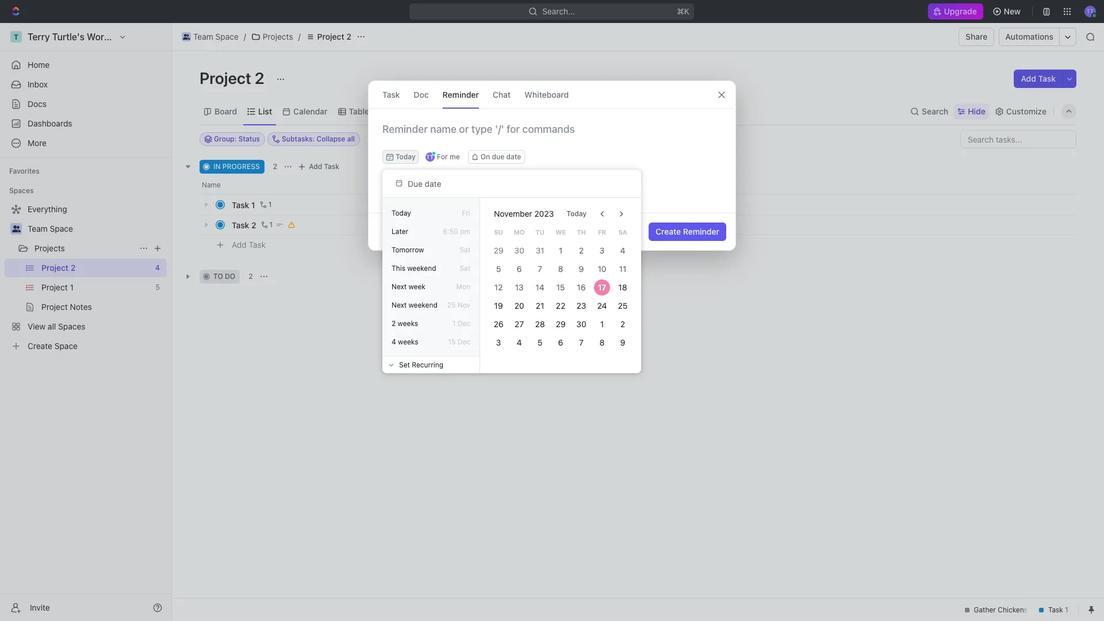 Task type: describe. For each thing, give the bounding box(es) containing it.
set
[[399, 360, 410, 369]]

25 for 25
[[618, 301, 628, 311]]

automations button
[[1000, 28, 1060, 45]]

20
[[515, 301, 524, 311]]

user group image
[[183, 34, 190, 40]]

16
[[577, 283, 586, 292]]

gantt
[[391, 106, 412, 116]]

new
[[1004, 6, 1021, 16]]

Reminder na﻿me or type '/' for commands text field
[[369, 123, 736, 150]]

25 nov
[[447, 301, 471, 310]]

progress
[[223, 162, 260, 171]]

later
[[392, 227, 409, 236]]

mon
[[457, 283, 471, 291]]

task 1
[[232, 200, 255, 210]]

⌘k
[[678, 6, 690, 16]]

0 horizontal spatial project 2
[[200, 68, 268, 87]]

next weekend
[[392, 301, 438, 310]]

tomorrow
[[392, 246, 424, 254]]

0 horizontal spatial add
[[232, 240, 247, 250]]

1 horizontal spatial 9
[[621, 338, 626, 348]]

favorites button
[[5, 165, 44, 178]]

11
[[619, 264, 627, 274]]

0 vertical spatial 9
[[579, 264, 584, 274]]

docs
[[28, 99, 47, 109]]

26
[[494, 319, 504, 329]]

21
[[536, 301, 544, 311]]

user group image
[[12, 226, 20, 232]]

today button
[[560, 205, 594, 223]]

dec for 1 dec
[[458, 319, 471, 328]]

board link
[[212, 103, 237, 119]]

13
[[515, 283, 524, 292]]

share
[[966, 32, 988, 41]]

0 vertical spatial project
[[317, 32, 345, 41]]

23
[[577, 301, 587, 311]]

hide
[[968, 106, 986, 116]]

doc button
[[414, 81, 429, 108]]

task button
[[383, 81, 400, 108]]

1 down 25 nov
[[453, 319, 456, 328]]

doc
[[414, 89, 429, 99]]

1 down we at right
[[559, 246, 563, 255]]

chat
[[493, 89, 511, 99]]

Due date text field
[[408, 179, 503, 188]]

1 down 24
[[601, 319, 604, 329]]

recurring
[[412, 360, 444, 369]]

board
[[215, 106, 237, 116]]

dialog containing task
[[368, 81, 736, 251]]

home link
[[5, 56, 167, 74]]

1 horizontal spatial add task button
[[295, 160, 344, 174]]

chat button
[[493, 81, 511, 108]]

today inside button
[[567, 209, 587, 218]]

inbox
[[28, 79, 48, 89]]

do
[[225, 272, 235, 281]]

17
[[598, 283, 607, 292]]

november
[[494, 209, 533, 219]]

1 horizontal spatial projects
[[263, 32, 293, 41]]

create reminder button
[[649, 223, 727, 241]]

2 weeks
[[392, 319, 418, 328]]

this
[[392, 264, 406, 273]]

new button
[[988, 2, 1028, 21]]

search...
[[543, 6, 576, 16]]

inbox link
[[5, 75, 167, 94]]

customize
[[1007, 106, 1047, 116]]

19
[[494, 301, 503, 311]]

27
[[515, 319, 524, 329]]

next for next week
[[392, 283, 407, 291]]

18
[[619, 283, 627, 292]]

whiteboard
[[525, 89, 569, 99]]

spaces
[[9, 186, 34, 195]]

team space inside sidebar navigation
[[28, 224, 73, 234]]

fri
[[462, 209, 471, 217]]

search
[[922, 106, 949, 116]]

1 dec
[[453, 319, 471, 328]]

28
[[535, 319, 545, 329]]

sidebar navigation
[[0, 23, 172, 621]]

table
[[349, 106, 369, 116]]

1 horizontal spatial space
[[216, 32, 239, 41]]

assignees button
[[465, 132, 519, 146]]

dec for 15 dec
[[458, 338, 471, 346]]

search button
[[907, 103, 952, 119]]

weekend for this weekend
[[408, 264, 436, 273]]

4 weeks
[[392, 338, 419, 346]]

dashboards link
[[5, 114, 167, 133]]

sa
[[619, 228, 628, 236]]

upgrade link
[[929, 3, 984, 20]]

31
[[536, 246, 545, 255]]

1 horizontal spatial 29
[[556, 319, 566, 329]]

0 horizontal spatial add task
[[232, 240, 266, 250]]

share button
[[959, 28, 995, 46]]

gantt link
[[388, 103, 412, 119]]

assignees
[[480, 135, 514, 143]]

0 vertical spatial 8
[[558, 264, 564, 274]]

15 for 15 dec
[[448, 338, 456, 346]]

mo
[[514, 228, 525, 236]]

0 vertical spatial add task button
[[1015, 70, 1063, 88]]

favorites
[[9, 167, 40, 175]]

customize button
[[992, 103, 1051, 119]]

0 horizontal spatial 30
[[515, 246, 525, 255]]

tu
[[536, 228, 545, 236]]

1 vertical spatial add
[[309, 162, 322, 171]]

0 horizontal spatial 3
[[496, 338, 501, 348]]

table link
[[347, 103, 369, 119]]

1 up task 2
[[251, 200, 255, 210]]

weeks for 2 weeks
[[398, 319, 418, 328]]



Task type: locate. For each thing, give the bounding box(es) containing it.
29 down 22
[[556, 319, 566, 329]]

we
[[556, 228, 566, 236]]

3 up 10
[[600, 246, 605, 255]]

30 down mo
[[515, 246, 525, 255]]

2 / from the left
[[298, 32, 301, 41]]

task 2
[[232, 220, 256, 230]]

6:50 pm
[[443, 227, 471, 236]]

1
[[251, 200, 255, 210], [269, 200, 272, 209], [270, 220, 273, 229], [559, 246, 563, 255], [453, 319, 456, 328], [601, 319, 604, 329]]

dec
[[458, 319, 471, 328], [458, 338, 471, 346]]

reminder right doc
[[443, 89, 479, 99]]

30 down 23
[[577, 319, 587, 329]]

2 dec from the top
[[458, 338, 471, 346]]

3 down 26
[[496, 338, 501, 348]]

1 vertical spatial 3
[[496, 338, 501, 348]]

weeks for 4 weeks
[[398, 338, 419, 346]]

dec down 1 dec
[[458, 338, 471, 346]]

reminder
[[443, 89, 479, 99], [683, 227, 720, 236]]

1 vertical spatial weekend
[[409, 301, 438, 310]]

0 horizontal spatial team
[[28, 224, 48, 234]]

0 vertical spatial add
[[1022, 74, 1037, 83]]

1 button for 2
[[259, 219, 275, 231]]

7 down 31
[[538, 264, 543, 274]]

team inside sidebar navigation
[[28, 224, 48, 234]]

0 horizontal spatial projects link
[[35, 239, 135, 258]]

6:50
[[443, 227, 458, 236]]

0 horizontal spatial 29
[[494, 246, 504, 255]]

next up '2 weeks'
[[392, 301, 407, 310]]

1 horizontal spatial 3
[[600, 246, 605, 255]]

automations
[[1006, 32, 1054, 41]]

0 vertical spatial 3
[[600, 246, 605, 255]]

0 horizontal spatial 15
[[448, 338, 456, 346]]

1 horizontal spatial /
[[298, 32, 301, 41]]

add task button
[[1015, 70, 1063, 88], [295, 160, 344, 174], [227, 238, 270, 252]]

whiteboard button
[[525, 81, 569, 108]]

weeks up 4 weeks
[[398, 319, 418, 328]]

calendar
[[294, 106, 328, 116]]

november 2023
[[494, 209, 554, 219]]

dashboards
[[28, 119, 72, 128]]

0 vertical spatial add task
[[1022, 74, 1056, 83]]

project 2 link
[[303, 30, 354, 44]]

0 vertical spatial 29
[[494, 246, 504, 255]]

today inside dropdown button
[[396, 152, 416, 161]]

25 left nov
[[447, 301, 456, 310]]

2 horizontal spatial add
[[1022, 74, 1037, 83]]

0 vertical spatial 30
[[515, 246, 525, 255]]

week
[[409, 283, 426, 291]]

0 vertical spatial project 2
[[317, 32, 352, 41]]

6 down 22
[[558, 338, 564, 348]]

0 vertical spatial next
[[392, 283, 407, 291]]

1 sat from the top
[[460, 246, 471, 254]]

add up customize
[[1022, 74, 1037, 83]]

1 horizontal spatial team space link
[[179, 30, 242, 44]]

add
[[1022, 74, 1037, 83], [309, 162, 322, 171], [232, 240, 247, 250]]

0 vertical spatial sat
[[460, 246, 471, 254]]

0 horizontal spatial space
[[50, 224, 73, 234]]

tree containing team space
[[5, 200, 167, 356]]

15 for 15
[[557, 283, 565, 292]]

1 horizontal spatial add
[[309, 162, 322, 171]]

0 vertical spatial team
[[193, 32, 213, 41]]

25 down 18
[[618, 301, 628, 311]]

1 horizontal spatial reminder
[[683, 227, 720, 236]]

8 down 24
[[600, 338, 605, 348]]

1 button for 1
[[258, 199, 274, 211]]

0 vertical spatial 5
[[496, 264, 501, 274]]

in progress
[[213, 162, 260, 171]]

add task button down task 2
[[227, 238, 270, 252]]

add task up customize
[[1022, 74, 1056, 83]]

0 horizontal spatial 5
[[496, 264, 501, 274]]

0 horizontal spatial 6
[[517, 264, 522, 274]]

2 vertical spatial add task
[[232, 240, 266, 250]]

0 vertical spatial dec
[[458, 319, 471, 328]]

1 horizontal spatial add task
[[309, 162, 340, 171]]

1 / from the left
[[244, 32, 246, 41]]

0 vertical spatial reminder
[[443, 89, 479, 99]]

add task down calendar in the left of the page
[[309, 162, 340, 171]]

2 vertical spatial add task button
[[227, 238, 270, 252]]

dialog
[[368, 81, 736, 251]]

calendar link
[[291, 103, 328, 119]]

9 up 16
[[579, 264, 584, 274]]

15
[[557, 283, 565, 292], [448, 338, 456, 346]]

1 vertical spatial team
[[28, 224, 48, 234]]

this weekend
[[392, 264, 436, 273]]

6 up 13
[[517, 264, 522, 274]]

2 vertical spatial add
[[232, 240, 247, 250]]

5
[[496, 264, 501, 274], [538, 338, 543, 348]]

space right user group icon
[[216, 32, 239, 41]]

0 horizontal spatial 8
[[558, 264, 564, 274]]

/
[[244, 32, 246, 41], [298, 32, 301, 41]]

2023
[[535, 209, 554, 219]]

1 horizontal spatial 5
[[538, 338, 543, 348]]

space inside sidebar navigation
[[50, 224, 73, 234]]

team
[[193, 32, 213, 41], [28, 224, 48, 234]]

15 dec
[[448, 338, 471, 346]]

dec down nov
[[458, 319, 471, 328]]

team space
[[193, 32, 239, 41], [28, 224, 73, 234]]

1 button right task 2
[[259, 219, 275, 231]]

today button
[[383, 150, 419, 164]]

0 vertical spatial 7
[[538, 264, 543, 274]]

create
[[656, 227, 681, 236]]

reminder inside create reminder button
[[683, 227, 720, 236]]

1 horizontal spatial 8
[[600, 338, 605, 348]]

1 vertical spatial team space
[[28, 224, 73, 234]]

0 vertical spatial projects
[[263, 32, 293, 41]]

1 horizontal spatial project 2
[[317, 32, 352, 41]]

create reminder
[[656, 227, 720, 236]]

29 down su
[[494, 246, 504, 255]]

hide button
[[955, 103, 990, 119]]

weekend up week
[[408, 264, 436, 273]]

24
[[598, 301, 607, 311]]

1 vertical spatial projects link
[[35, 239, 135, 258]]

list link
[[256, 103, 272, 119]]

1 25 from the left
[[447, 301, 456, 310]]

1 vertical spatial project 2
[[200, 68, 268, 87]]

2 sat from the top
[[460, 264, 471, 273]]

1 vertical spatial 8
[[600, 338, 605, 348]]

today down gantt link
[[396, 152, 416, 161]]

team right user group icon
[[193, 32, 213, 41]]

0 horizontal spatial 9
[[579, 264, 584, 274]]

3
[[600, 246, 605, 255], [496, 338, 501, 348]]

29
[[494, 246, 504, 255], [556, 319, 566, 329]]

5 up 12
[[496, 264, 501, 274]]

0 vertical spatial space
[[216, 32, 239, 41]]

1 vertical spatial 30
[[577, 319, 587, 329]]

8 up 22
[[558, 264, 564, 274]]

0 horizontal spatial project
[[200, 68, 251, 87]]

0 vertical spatial team space link
[[179, 30, 242, 44]]

add task button down calendar link
[[295, 160, 344, 174]]

next left week
[[392, 283, 407, 291]]

space
[[216, 32, 239, 41], [50, 224, 73, 234]]

1 horizontal spatial 15
[[557, 283, 565, 292]]

Search tasks... text field
[[961, 131, 1077, 148]]

2 25 from the left
[[618, 301, 628, 311]]

next week
[[392, 283, 426, 291]]

25
[[447, 301, 456, 310], [618, 301, 628, 311]]

1 horizontal spatial project
[[317, 32, 345, 41]]

sat for this weekend
[[460, 264, 471, 273]]

0 horizontal spatial reminder
[[443, 89, 479, 99]]

1 vertical spatial add task
[[309, 162, 340, 171]]

1 vertical spatial team space link
[[28, 220, 165, 238]]

4
[[621, 246, 626, 255], [392, 338, 396, 346], [517, 338, 522, 348]]

1 vertical spatial 7
[[579, 338, 584, 348]]

8
[[558, 264, 564, 274], [600, 338, 605, 348]]

1 horizontal spatial projects link
[[248, 30, 296, 44]]

fr
[[598, 228, 606, 236]]

to
[[213, 272, 223, 281]]

1 vertical spatial project
[[200, 68, 251, 87]]

15 down 1 dec
[[448, 338, 456, 346]]

25 for 25 nov
[[447, 301, 456, 310]]

6
[[517, 264, 522, 274], [558, 338, 564, 348]]

0 horizontal spatial 7
[[538, 264, 543, 274]]

sat up mon
[[460, 264, 471, 273]]

to do
[[213, 272, 235, 281]]

pm
[[460, 227, 471, 236]]

projects inside sidebar navigation
[[35, 243, 65, 253]]

2 horizontal spatial add task button
[[1015, 70, 1063, 88]]

0 vertical spatial team space
[[193, 32, 239, 41]]

today up "later"
[[392, 209, 411, 217]]

2 horizontal spatial 4
[[621, 246, 626, 255]]

10
[[598, 264, 607, 274]]

2 horizontal spatial add task
[[1022, 74, 1056, 83]]

2 next from the top
[[392, 301, 407, 310]]

9 down 18
[[621, 338, 626, 348]]

team space right user group image
[[28, 224, 73, 234]]

in
[[213, 162, 221, 171]]

weekend
[[408, 264, 436, 273], [409, 301, 438, 310]]

weeks down '2 weeks'
[[398, 338, 419, 346]]

nov
[[458, 301, 471, 310]]

list
[[258, 106, 272, 116]]

sat down "pm" in the top of the page
[[460, 246, 471, 254]]

tree
[[5, 200, 167, 356]]

today up th
[[567, 209, 587, 218]]

1 vertical spatial 5
[[538, 338, 543, 348]]

tree inside sidebar navigation
[[5, 200, 167, 356]]

reminder right create
[[683, 227, 720, 236]]

1 right task 1
[[269, 200, 272, 209]]

task
[[1039, 74, 1056, 83], [383, 89, 400, 99], [324, 162, 340, 171], [232, 200, 249, 210], [232, 220, 249, 230], [249, 240, 266, 250]]

1 vertical spatial add task button
[[295, 160, 344, 174]]

team space right user group icon
[[193, 32, 239, 41]]

1 horizontal spatial 7
[[579, 338, 584, 348]]

12
[[495, 283, 503, 292]]

th
[[577, 228, 586, 236]]

docs link
[[5, 95, 167, 113]]

1 horizontal spatial team
[[193, 32, 213, 41]]

22
[[556, 301, 566, 311]]

15 up 22
[[557, 283, 565, 292]]

0 horizontal spatial add task button
[[227, 238, 270, 252]]

1 dec from the top
[[458, 319, 471, 328]]

5 down 28
[[538, 338, 543, 348]]

1 vertical spatial 6
[[558, 338, 564, 348]]

30
[[515, 246, 525, 255], [577, 319, 587, 329]]

add task button up customize
[[1015, 70, 1063, 88]]

1 button right task 1
[[258, 199, 274, 211]]

add task down task 2
[[232, 240, 266, 250]]

4 down 27
[[517, 338, 522, 348]]

weeks
[[398, 319, 418, 328], [398, 338, 419, 346]]

0 horizontal spatial projects
[[35, 243, 65, 253]]

1 vertical spatial weeks
[[398, 338, 419, 346]]

reminder button
[[443, 81, 479, 108]]

4 up the 11
[[621, 246, 626, 255]]

projects
[[263, 32, 293, 41], [35, 243, 65, 253]]

add down calendar link
[[309, 162, 322, 171]]

add down task 2
[[232, 240, 247, 250]]

0 horizontal spatial team space
[[28, 224, 73, 234]]

7
[[538, 264, 543, 274], [579, 338, 584, 348]]

team right user group image
[[28, 224, 48, 234]]

1 horizontal spatial 25
[[618, 301, 628, 311]]

0 horizontal spatial 4
[[392, 338, 396, 346]]

1 right task 2
[[270, 220, 273, 229]]

home
[[28, 60, 50, 70]]

1 horizontal spatial 4
[[517, 338, 522, 348]]

1 vertical spatial 1 button
[[259, 219, 275, 231]]

1 next from the top
[[392, 283, 407, 291]]

set recurring
[[399, 360, 444, 369]]

14
[[536, 283, 545, 292]]

su
[[494, 228, 503, 236]]

0 horizontal spatial /
[[244, 32, 246, 41]]

sat for tomorrow
[[460, 246, 471, 254]]

1 vertical spatial next
[[392, 301, 407, 310]]

4 down '2 weeks'
[[392, 338, 396, 346]]

1 button
[[258, 199, 274, 211], [259, 219, 275, 231]]

space right user group image
[[50, 224, 73, 234]]

projects link
[[248, 30, 296, 44], [35, 239, 135, 258]]

1 vertical spatial projects
[[35, 243, 65, 253]]

project
[[317, 32, 345, 41], [200, 68, 251, 87]]

0 vertical spatial projects link
[[248, 30, 296, 44]]

7 down 23
[[579, 338, 584, 348]]

0 vertical spatial weeks
[[398, 319, 418, 328]]

1 vertical spatial 9
[[621, 338, 626, 348]]

1 vertical spatial 29
[[556, 319, 566, 329]]

1 horizontal spatial 30
[[577, 319, 587, 329]]

1 vertical spatial space
[[50, 224, 73, 234]]

1 vertical spatial dec
[[458, 338, 471, 346]]

weekend for next weekend
[[409, 301, 438, 310]]

0 vertical spatial 6
[[517, 264, 522, 274]]

next for next weekend
[[392, 301, 407, 310]]

weekend down week
[[409, 301, 438, 310]]

0 vertical spatial weekend
[[408, 264, 436, 273]]

1 horizontal spatial team space
[[193, 32, 239, 41]]

0 vertical spatial 15
[[557, 283, 565, 292]]

1 horizontal spatial 6
[[558, 338, 564, 348]]

1 vertical spatial sat
[[460, 264, 471, 273]]



Task type: vqa. For each thing, say whether or not it's contained in the screenshot.
'jessiejones@example.com'
no



